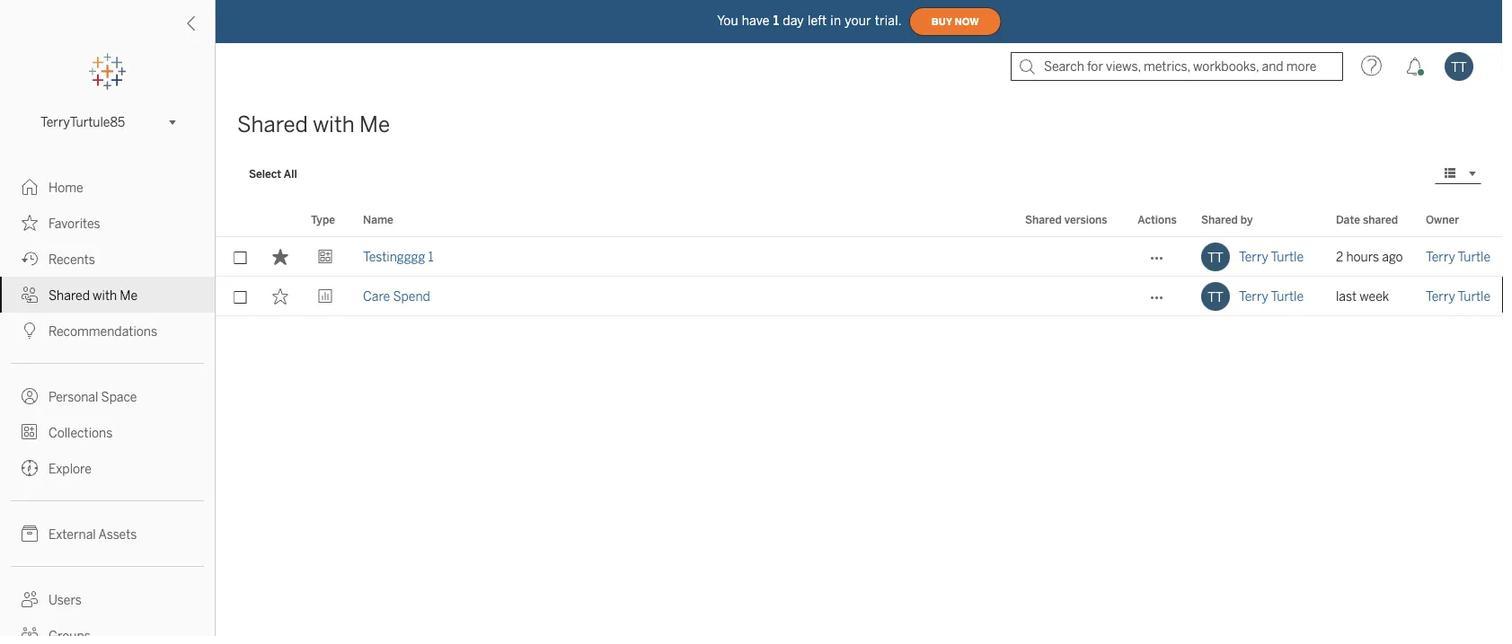 Task type: describe. For each thing, give the bounding box(es) containing it.
shared
[[1363, 213, 1398, 226]]

testingggg 1
[[363, 249, 434, 264]]

home link
[[0, 169, 215, 205]]

ago
[[1383, 249, 1404, 264]]

personal
[[49, 390, 98, 404]]

all
[[284, 167, 297, 180]]

navigation panel element
[[0, 54, 215, 636]]

users link
[[0, 581, 215, 617]]

left
[[808, 13, 827, 28]]

favorites link
[[0, 205, 215, 241]]

last
[[1336, 289, 1357, 304]]

your
[[845, 13, 872, 28]]

home
[[49, 180, 83, 195]]

row containing care spend
[[216, 277, 1504, 316]]

collections link
[[0, 414, 215, 450]]

you
[[717, 13, 739, 28]]

1 horizontal spatial me
[[360, 112, 390, 138]]

actions
[[1138, 213, 1177, 226]]

1 inside testingggg 1 link
[[428, 249, 434, 264]]

1 horizontal spatial 1
[[774, 13, 779, 28]]

2 hours ago
[[1336, 249, 1404, 264]]

collection image
[[318, 249, 334, 265]]

day
[[783, 13, 804, 28]]

recents link
[[0, 241, 215, 277]]

external
[[49, 527, 96, 542]]

buy
[[932, 16, 953, 27]]

explore link
[[0, 450, 215, 486]]

collections
[[49, 426, 113, 440]]

shared versions
[[1025, 213, 1108, 226]]

buy now button
[[909, 7, 1002, 36]]

space
[[101, 390, 137, 404]]

recommendations link
[[0, 313, 215, 349]]

in
[[831, 13, 841, 28]]

terryturtule85
[[40, 115, 125, 130]]

care
[[363, 289, 390, 304]]

hours
[[1347, 249, 1380, 264]]

external assets
[[49, 527, 137, 542]]

row containing testingggg 1
[[216, 237, 1504, 277]]

testingggg 1 link
[[363, 237, 434, 277]]

0 vertical spatial with
[[313, 112, 355, 138]]

you have 1 day left in your trial.
[[717, 13, 902, 28]]

recommendations
[[49, 324, 157, 339]]

assets
[[98, 527, 137, 542]]

care spend
[[363, 289, 430, 304]]

have
[[742, 13, 770, 28]]

owner
[[1426, 213, 1460, 226]]

last week
[[1336, 289, 1390, 304]]

shared inside main navigation. press the up and down arrow keys to access links. element
[[49, 288, 90, 303]]

date
[[1336, 213, 1361, 226]]

care spend link
[[363, 277, 430, 316]]



Task type: vqa. For each thing, say whether or not it's contained in the screenshot.
13th OCT
no



Task type: locate. For each thing, give the bounding box(es) containing it.
shared up select all button
[[237, 112, 308, 138]]

personal space
[[49, 390, 137, 404]]

2 row from the top
[[216, 277, 1504, 316]]

shared
[[237, 112, 308, 138], [1025, 213, 1062, 226], [1202, 213, 1238, 226], [49, 288, 90, 303]]

recents
[[49, 252, 95, 267]]

date shared
[[1336, 213, 1398, 226]]

1 horizontal spatial with
[[313, 112, 355, 138]]

users
[[49, 593, 82, 608]]

shared left versions
[[1025, 213, 1062, 226]]

name
[[363, 213, 393, 226]]

me inside main navigation. press the up and down arrow keys to access links. element
[[120, 288, 138, 303]]

terry turtle link
[[1239, 237, 1304, 277], [1426, 237, 1491, 277], [1239, 277, 1304, 316], [1426, 277, 1491, 316]]

versions
[[1065, 213, 1108, 226]]

shared with me up "all" in the top of the page
[[237, 112, 390, 138]]

shared by
[[1202, 213, 1253, 226]]

row group containing testingggg 1
[[216, 237, 1504, 316]]

1 vertical spatial shared with me
[[49, 288, 138, 303]]

shared with me inside main navigation. press the up and down arrow keys to access links. element
[[49, 288, 138, 303]]

now
[[955, 16, 979, 27]]

1 right testingggg
[[428, 249, 434, 264]]

select all button
[[237, 163, 309, 184]]

1 horizontal spatial shared with me
[[237, 112, 390, 138]]

Search for views, metrics, workbooks, and more text field
[[1011, 52, 1344, 81]]

terry
[[1239, 249, 1269, 264], [1426, 249, 1456, 264], [1239, 289, 1269, 304], [1426, 289, 1456, 304]]

favorites
[[49, 216, 100, 231]]

1 vertical spatial with
[[93, 288, 117, 303]]

shared with me up the recommendations
[[49, 288, 138, 303]]

grid
[[216, 203, 1504, 636]]

1
[[774, 13, 779, 28], [428, 249, 434, 264]]

spend
[[393, 289, 430, 304]]

week
[[1360, 289, 1390, 304]]

1 row from the top
[[216, 237, 1504, 277]]

1 vertical spatial me
[[120, 288, 138, 303]]

0 horizontal spatial me
[[120, 288, 138, 303]]

shared with me
[[237, 112, 390, 138], [49, 288, 138, 303]]

0 horizontal spatial with
[[93, 288, 117, 303]]

1 vertical spatial 1
[[428, 249, 434, 264]]

testingggg
[[363, 249, 425, 264]]

select all
[[249, 167, 297, 180]]

list view image
[[1442, 165, 1459, 182]]

buy now
[[932, 16, 979, 27]]

shared down recents
[[49, 288, 90, 303]]

select
[[249, 167, 281, 180]]

external assets link
[[0, 516, 215, 552]]

type
[[311, 213, 335, 226]]

0 vertical spatial shared with me
[[237, 112, 390, 138]]

me
[[360, 112, 390, 138], [120, 288, 138, 303]]

with inside main navigation. press the up and down arrow keys to access links. element
[[93, 288, 117, 303]]

0 horizontal spatial 1
[[428, 249, 434, 264]]

shared with me link
[[0, 277, 215, 313]]

view image
[[318, 288, 334, 305]]

terry turtle
[[1239, 249, 1304, 264], [1426, 249, 1491, 264], [1239, 289, 1304, 304], [1426, 289, 1491, 304]]

0 horizontal spatial shared with me
[[49, 288, 138, 303]]

0 vertical spatial me
[[360, 112, 390, 138]]

1 left the day
[[774, 13, 779, 28]]

personal space link
[[0, 378, 215, 414]]

trial.
[[875, 13, 902, 28]]

grid containing testingggg 1
[[216, 203, 1504, 636]]

2
[[1336, 249, 1344, 264]]

row group
[[216, 237, 1504, 316]]

main navigation. press the up and down arrow keys to access links. element
[[0, 169, 215, 636]]

explore
[[49, 461, 92, 476]]

shared left by
[[1202, 213, 1238, 226]]

terryturtule85 button
[[33, 111, 182, 133]]

turtle
[[1271, 249, 1304, 264], [1458, 249, 1491, 264], [1271, 289, 1304, 304], [1458, 289, 1491, 304]]

with
[[313, 112, 355, 138], [93, 288, 117, 303]]

0 vertical spatial 1
[[774, 13, 779, 28]]

by
[[1241, 213, 1253, 226]]

row
[[216, 237, 1504, 277], [216, 277, 1504, 316]]



